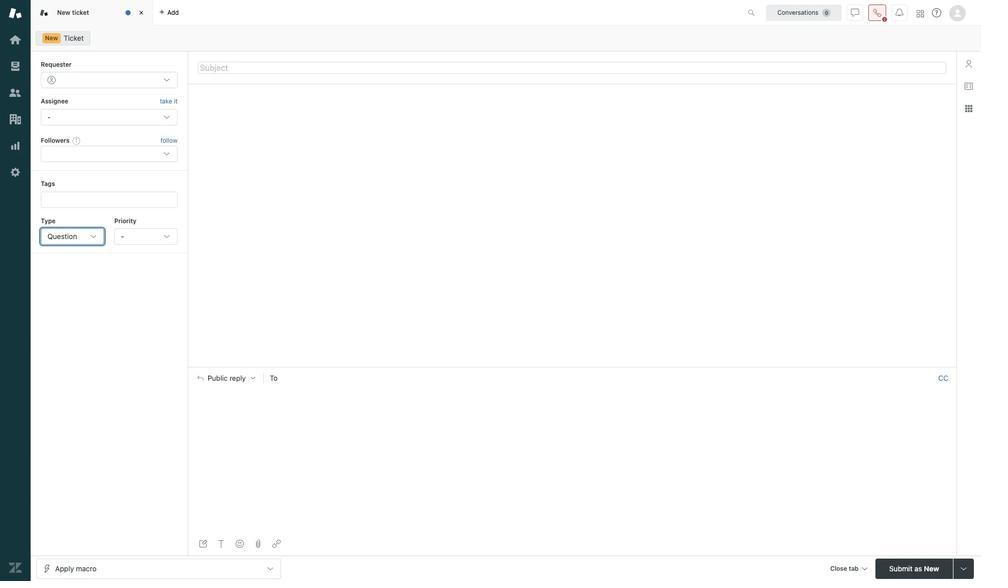 Task type: vqa. For each thing, say whether or not it's contained in the screenshot.
the Requester BUTTON on the right of the page
no



Task type: locate. For each thing, give the bounding box(es) containing it.
- for 'assignee' element
[[47, 113, 51, 121]]

reply
[[230, 375, 246, 383]]

ticket
[[64, 34, 84, 42]]

minimize composer image
[[568, 363, 577, 372]]

close
[[831, 565, 848, 573]]

zendesk support image
[[9, 7, 22, 20]]

tab
[[849, 565, 859, 573]]

0 vertical spatial new
[[57, 9, 70, 16]]

type
[[41, 217, 56, 225]]

1 horizontal spatial -
[[121, 232, 124, 241]]

new inside new ticket tab
[[57, 9, 70, 16]]

- inside 'assignee' element
[[47, 113, 51, 121]]

insert emojis image
[[236, 541, 244, 549]]

it
[[174, 98, 178, 105]]

customers image
[[9, 86, 22, 100]]

question button
[[41, 229, 104, 245]]

ticket
[[72, 9, 89, 16]]

0 vertical spatial -
[[47, 113, 51, 121]]

tags
[[41, 180, 55, 188]]

- for - popup button at top left
[[121, 232, 124, 241]]

-
[[47, 113, 51, 121], [121, 232, 124, 241]]

tabs tab list
[[31, 0, 738, 26]]

take it
[[160, 98, 178, 105]]

close image
[[136, 8, 147, 18]]

main element
[[0, 0, 31, 582]]

1 vertical spatial new
[[45, 34, 58, 42]]

0 horizontal spatial -
[[47, 113, 51, 121]]

close tab button
[[826, 559, 872, 581]]

public reply button
[[188, 368, 263, 389]]

conversations button
[[767, 4, 842, 21]]

new inside "secondary" element
[[45, 34, 58, 42]]

new ticket tab
[[31, 0, 153, 26]]

Followers field
[[48, 149, 156, 159]]

- down priority
[[121, 232, 124, 241]]

1 vertical spatial -
[[121, 232, 124, 241]]

- inside popup button
[[121, 232, 124, 241]]

notifications image
[[896, 8, 904, 17]]

new for new
[[45, 34, 58, 42]]

priority
[[114, 217, 136, 225]]

draft mode image
[[199, 541, 207, 549]]

question
[[47, 232, 77, 241]]

- down 'assignee'
[[47, 113, 51, 121]]

as
[[915, 565, 923, 574]]

add button
[[153, 0, 185, 25]]

assignee
[[41, 98, 68, 105]]

new
[[57, 9, 70, 16], [45, 34, 58, 42], [924, 565, 940, 574]]

submit
[[890, 565, 913, 574]]



Task type: describe. For each thing, give the bounding box(es) containing it.
take it button
[[160, 97, 178, 107]]

2 vertical spatial new
[[924, 565, 940, 574]]

submit as new
[[890, 565, 940, 574]]

customer context image
[[965, 60, 973, 68]]

take
[[160, 98, 172, 105]]

follow
[[161, 137, 178, 144]]

info on adding followers image
[[73, 137, 81, 145]]

new ticket
[[57, 9, 89, 16]]

displays possible ticket submission types image
[[960, 565, 968, 574]]

- button
[[114, 229, 178, 245]]

add
[[167, 8, 179, 16]]

views image
[[9, 60, 22, 73]]

apply
[[55, 565, 74, 574]]

apply macro
[[55, 565, 97, 574]]

public reply
[[208, 375, 246, 383]]

followers
[[41, 137, 70, 144]]

to
[[270, 374, 278, 383]]

get started image
[[9, 33, 22, 46]]

public
[[208, 375, 228, 383]]

knowledge image
[[965, 82, 973, 90]]

requester element
[[41, 72, 178, 89]]

cc button
[[939, 374, 949, 383]]

admin image
[[9, 166, 22, 179]]

reporting image
[[9, 139, 22, 153]]

button displays agent's chat status as invisible. image
[[851, 8, 860, 17]]

conversations
[[778, 8, 819, 16]]

close tab
[[831, 565, 859, 573]]

format text image
[[217, 541, 226, 549]]

organizations image
[[9, 113, 22, 126]]

requester
[[41, 61, 72, 68]]

secondary element
[[31, 28, 982, 48]]

apps image
[[965, 105, 973, 113]]

cc
[[939, 374, 949, 383]]

zendesk products image
[[917, 10, 924, 17]]

macro
[[76, 565, 97, 574]]

followers element
[[41, 146, 178, 162]]

get help image
[[933, 8, 942, 17]]

zendesk image
[[9, 562, 22, 575]]

add attachment image
[[254, 541, 262, 549]]

add link (cmd k) image
[[273, 541, 281, 549]]

Subject field
[[198, 62, 947, 74]]

new for new ticket
[[57, 9, 70, 16]]

follow button
[[161, 136, 178, 145]]

assignee element
[[41, 109, 178, 125]]



